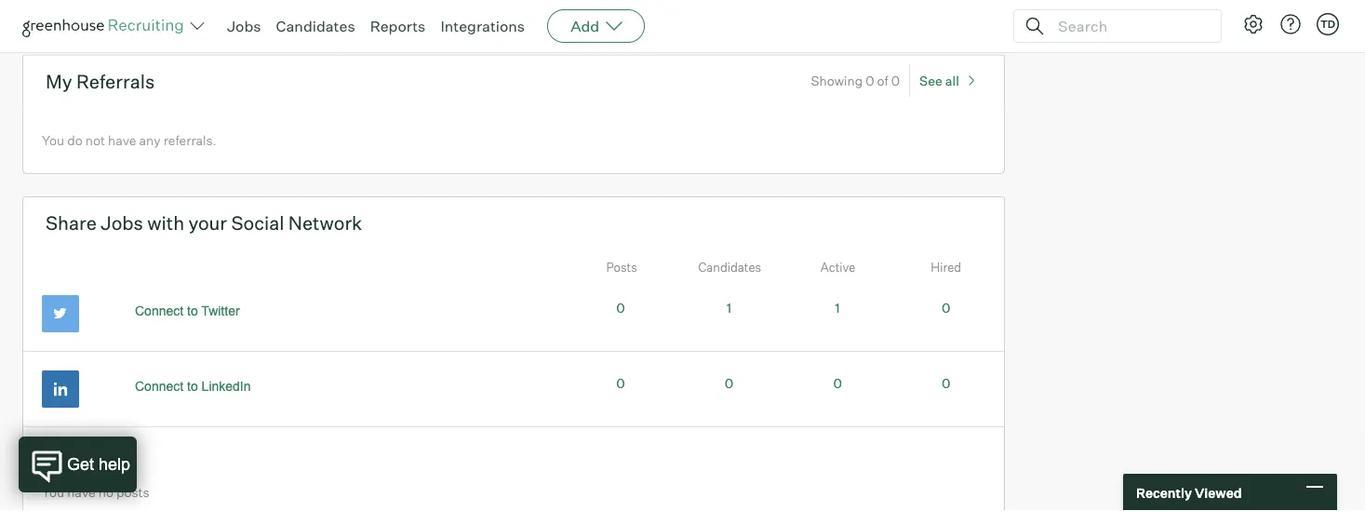 Task type: describe. For each thing, give the bounding box(es) containing it.
jobs for jobs link
[[227, 17, 261, 35]]

you have no posts
[[42, 484, 149, 500]]

referrals
[[76, 69, 155, 93]]

reports link
[[370, 17, 426, 35]]

1 horizontal spatial jobs
[[101, 211, 143, 235]]

integrations link
[[441, 17, 525, 35]]

twitter
[[201, 303, 240, 318]]

jobs link
[[227, 17, 261, 35]]

2 1 link from the left
[[836, 300, 840, 316]]

of
[[877, 73, 889, 89]]

see all link
[[920, 65, 982, 97]]

jobs posted
[[42, 445, 128, 464]]

you do not have any referrals.
[[42, 132, 217, 148]]

network
[[288, 211, 362, 235]]

candidates link
[[276, 17, 355, 35]]

recently viewed
[[1137, 484, 1242, 501]]

2 1 from the left
[[836, 300, 840, 316]]

showing 0 of 0
[[811, 73, 900, 89]]

td button
[[1313, 9, 1343, 39]]

hired
[[931, 259, 962, 274]]

1 vertical spatial have
[[67, 484, 96, 500]]

see
[[920, 73, 943, 89]]

connect to twitter button
[[114, 295, 260, 327]]

any
[[139, 132, 161, 148]]

see all
[[920, 73, 960, 89]]

with
[[147, 211, 184, 235]]

1 vertical spatial candidates
[[699, 259, 762, 274]]

greenhouse recruiting image
[[22, 15, 190, 37]]

referrals.
[[164, 132, 217, 148]]

add
[[571, 17, 600, 35]]

connect to linkedin
[[135, 379, 251, 393]]

linkedin
[[202, 379, 251, 393]]

social
[[231, 211, 284, 235]]

1 1 link from the left
[[727, 300, 732, 316]]

showing
[[811, 73, 863, 89]]

posts
[[116, 484, 149, 500]]

1 horizontal spatial have
[[108, 132, 136, 148]]

connect to twitter
[[135, 303, 240, 318]]



Task type: vqa. For each thing, say whether or not it's contained in the screenshot.
the leftmost Jobs
yes



Task type: locate. For each thing, give the bounding box(es) containing it.
reports
[[370, 17, 426, 35]]

1 1 from the left
[[727, 300, 732, 316]]

integrations
[[441, 17, 525, 35]]

to for 1
[[187, 303, 198, 318]]

2 vertical spatial jobs
[[42, 445, 76, 464]]

None text field
[[669, 0, 867, 0]]

you for you have no posts
[[42, 484, 64, 500]]

2 connect from the top
[[135, 379, 184, 393]]

candidates
[[276, 17, 355, 35], [699, 259, 762, 274]]

jobs left posted
[[42, 445, 76, 464]]

no
[[98, 484, 113, 500]]

1 horizontal spatial 1
[[836, 300, 840, 316]]

to
[[187, 303, 198, 318], [187, 379, 198, 393]]

1 vertical spatial connect
[[135, 379, 184, 393]]

add button
[[547, 9, 645, 43]]

to for 0
[[187, 379, 198, 393]]

do
[[67, 132, 83, 148]]

1 horizontal spatial candidates
[[699, 259, 762, 274]]

have
[[108, 132, 136, 148], [67, 484, 96, 500]]

not
[[85, 132, 105, 148]]

Search text field
[[1054, 13, 1205, 40]]

0 horizontal spatial 1 link
[[727, 300, 732, 316]]

2 horizontal spatial jobs
[[227, 17, 261, 35]]

you for you do not have any referrals.
[[42, 132, 64, 148]]

to left linkedin
[[187, 379, 198, 393]]

connect for 1
[[135, 303, 184, 318]]

configure image
[[1243, 13, 1265, 35]]

0 vertical spatial jobs
[[227, 17, 261, 35]]

1 link
[[727, 300, 732, 316], [836, 300, 840, 316]]

active
[[821, 259, 856, 274]]

share
[[46, 211, 97, 235]]

1 to from the top
[[187, 303, 198, 318]]

jobs left candidates "link"
[[227, 17, 261, 35]]

have left 'no'
[[67, 484, 96, 500]]

1 vertical spatial jobs
[[101, 211, 143, 235]]

you left "do"
[[42, 132, 64, 148]]

you
[[42, 132, 64, 148], [42, 484, 64, 500]]

posts
[[607, 259, 637, 274]]

0 horizontal spatial jobs
[[42, 445, 76, 464]]

0 vertical spatial have
[[108, 132, 136, 148]]

0 horizontal spatial 1
[[727, 300, 732, 316]]

connect inside button
[[135, 303, 184, 318]]

1 vertical spatial to
[[187, 379, 198, 393]]

connect inside button
[[135, 379, 184, 393]]

connect for 0
[[135, 379, 184, 393]]

to inside button
[[187, 379, 198, 393]]

connect left linkedin
[[135, 379, 184, 393]]

connect
[[135, 303, 184, 318], [135, 379, 184, 393]]

1
[[727, 300, 732, 316], [836, 300, 840, 316]]

posted
[[79, 445, 128, 464]]

0 vertical spatial you
[[42, 132, 64, 148]]

0
[[866, 73, 875, 89], [892, 73, 900, 89], [617, 300, 625, 316], [942, 300, 951, 316], [617, 375, 625, 391], [725, 375, 734, 391], [834, 375, 842, 391], [942, 375, 951, 391]]

all
[[946, 73, 960, 89]]

connect left twitter at the bottom left of the page
[[135, 303, 184, 318]]

1 horizontal spatial 1 link
[[836, 300, 840, 316]]

jobs left with
[[101, 211, 143, 235]]

1 you from the top
[[42, 132, 64, 148]]

recently
[[1137, 484, 1192, 501]]

my
[[46, 69, 72, 93]]

0 vertical spatial candidates
[[276, 17, 355, 35]]

to left twitter at the bottom left of the page
[[187, 303, 198, 318]]

share jobs with your social network
[[46, 211, 362, 235]]

jobs
[[227, 17, 261, 35], [101, 211, 143, 235], [42, 445, 76, 464]]

td
[[1321, 18, 1336, 30]]

to inside button
[[187, 303, 198, 318]]

2 you from the top
[[42, 484, 64, 500]]

have right not
[[108, 132, 136, 148]]

0 link
[[617, 300, 625, 316], [942, 300, 951, 316], [617, 375, 625, 391], [725, 375, 734, 391], [834, 375, 842, 391], [942, 375, 951, 391]]

2 to from the top
[[187, 379, 198, 393]]

viewed
[[1195, 484, 1242, 501]]

connect to linkedin button
[[114, 370, 271, 402]]

jobs for jobs posted
[[42, 445, 76, 464]]

my referrals
[[46, 69, 155, 93]]

0 horizontal spatial have
[[67, 484, 96, 500]]

0 vertical spatial to
[[187, 303, 198, 318]]

you down jobs posted
[[42, 484, 64, 500]]

your
[[188, 211, 227, 235]]

1 connect from the top
[[135, 303, 184, 318]]

1 vertical spatial you
[[42, 484, 64, 500]]

td button
[[1317, 13, 1340, 35]]

0 horizontal spatial candidates
[[276, 17, 355, 35]]

0 vertical spatial connect
[[135, 303, 184, 318]]



